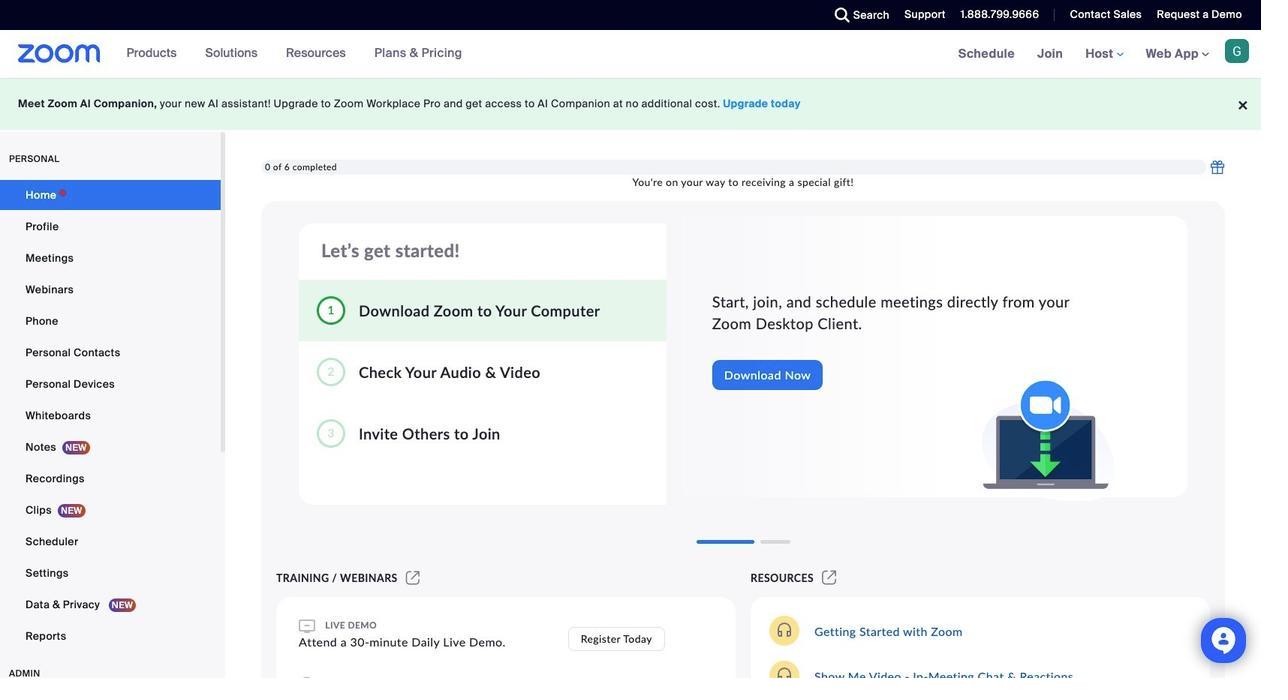 Task type: vqa. For each thing, say whether or not it's contained in the screenshot.
'Zoom In' "image"
no



Task type: describe. For each thing, give the bounding box(es) containing it.
meetings navigation
[[947, 30, 1262, 79]]

personal menu menu
[[0, 180, 221, 653]]

profile picture image
[[1225, 39, 1250, 63]]



Task type: locate. For each thing, give the bounding box(es) containing it.
banner
[[0, 30, 1262, 79]]

2 window new image from the left
[[820, 572, 839, 585]]

window new image
[[404, 572, 422, 585], [820, 572, 839, 585]]

0 horizontal spatial window new image
[[404, 572, 422, 585]]

1 horizontal spatial window new image
[[820, 572, 839, 585]]

1 window new image from the left
[[404, 572, 422, 585]]

product information navigation
[[115, 30, 474, 78]]

zoom logo image
[[18, 44, 100, 63]]

footer
[[0, 78, 1262, 130]]



